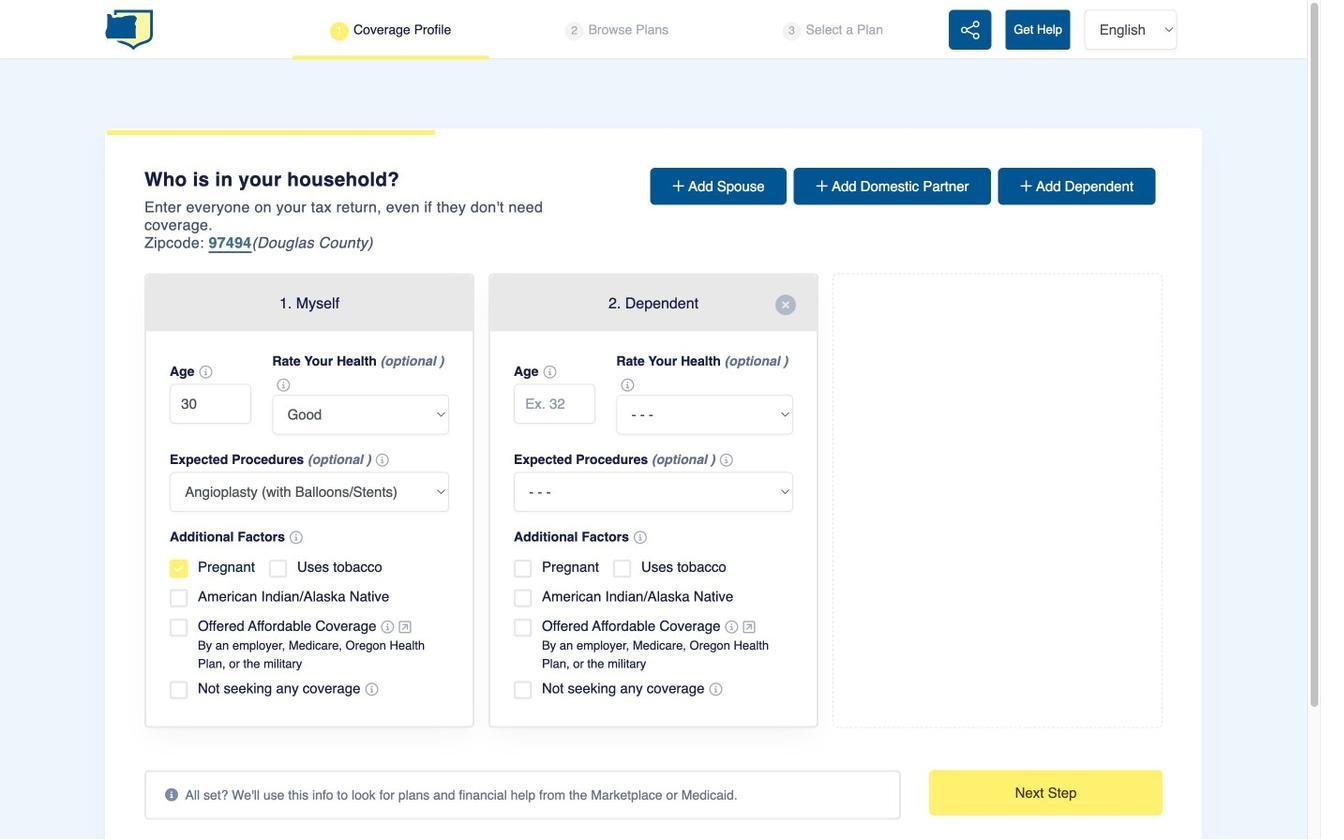 Task type: vqa. For each thing, say whether or not it's contained in the screenshot.
rightmost external link square Icon
no



Task type: locate. For each thing, give the bounding box(es) containing it.
state logo image
[[105, 9, 153, 51]]

Ex. 32 text field
[[514, 384, 595, 424]]

Ex. 32 text field
[[170, 384, 251, 424]]

2 horizontal spatial plus image
[[1020, 179, 1036, 193]]

2 external link square image from the left
[[743, 620, 755, 634]]

info circle image
[[199, 366, 212, 379], [543, 366, 557, 379], [720, 454, 733, 467], [634, 531, 647, 544]]

plus image
[[673, 179, 688, 193], [816, 179, 832, 193], [1020, 179, 1036, 193]]

0 horizontal spatial plus image
[[673, 179, 688, 193]]

1 horizontal spatial plus image
[[816, 179, 832, 193]]

1 horizontal spatial external link square image
[[743, 620, 755, 634]]

1 plus image from the left
[[673, 179, 688, 193]]

info circle image
[[277, 379, 290, 392], [621, 379, 634, 392], [376, 454, 389, 467], [290, 531, 303, 544], [381, 621, 394, 634], [725, 621, 738, 634], [365, 683, 378, 696], [165, 789, 185, 802]]

0 horizontal spatial external link square image
[[399, 620, 411, 634]]

2 plus image from the left
[[816, 179, 832, 193]]

1 external link square image from the left
[[399, 620, 411, 634]]

external link square image
[[399, 620, 411, 634], [743, 620, 755, 634]]

external link square image for ex. 32 text field at the left of the page
[[743, 620, 755, 634]]



Task type: describe. For each thing, give the bounding box(es) containing it.
external link square image for ex. 32 text box
[[399, 620, 411, 634]]

3 plus image from the left
[[1020, 179, 1036, 193]]

times circle image
[[776, 295, 796, 315]]

share image
[[961, 20, 980, 41]]



